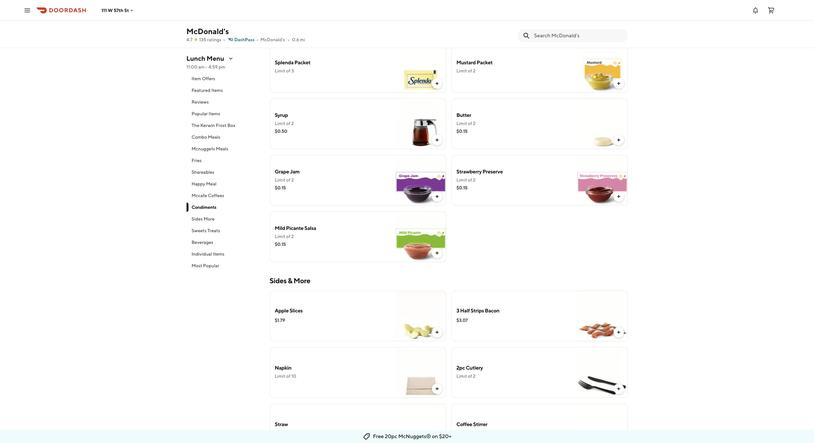 Task type: describe. For each thing, give the bounding box(es) containing it.
3 half strips bacon image
[[577, 291, 628, 342]]

beverages
[[192, 240, 213, 245]]

individual items button
[[186, 248, 262, 260]]

lunch menu
[[186, 55, 224, 62]]

limit inside butter limit of 2 $0.15
[[457, 121, 467, 126]]

reviews
[[192, 100, 209, 105]]

3 half strips bacon
[[457, 308, 500, 314]]

offers
[[202, 76, 215, 81]]

mustard
[[457, 60, 476, 66]]

popular items button
[[186, 108, 262, 120]]

featured
[[192, 88, 211, 93]]

sides for sides & more
[[270, 277, 287, 285]]

splenda
[[275, 60, 294, 66]]

sides more
[[192, 217, 215, 222]]

w
[[108, 8, 113, 13]]

cutlery
[[466, 365, 483, 371]]

coffee stirrer limit of 3
[[457, 422, 488, 436]]

2 inside grape jam limit of 2 $0.15
[[292, 178, 294, 183]]

mccafe coffees
[[192, 193, 224, 198]]

limit inside napkin limit of 10
[[275, 374, 285, 379]]

salsa
[[305, 225, 316, 232]]

splenda packet image
[[396, 42, 446, 93]]

add item to cart image for grape jam
[[435, 194, 440, 199]]

open menu image
[[23, 6, 31, 14]]

apple
[[275, 308, 289, 314]]

apple slices
[[275, 308, 303, 314]]

most
[[192, 263, 202, 269]]

coffee stirrer image
[[577, 404, 628, 444]]

$0.15 inside mild picante salsa limit of 2 $0.15
[[275, 242, 286, 247]]

4.7
[[186, 37, 193, 42]]

add item to cart image for napkin
[[435, 387, 440, 392]]

of inside napkin limit of 10
[[286, 374, 291, 379]]

5
[[292, 431, 294, 436]]

syrup
[[275, 112, 288, 118]]

• for mcdonald's • 0.6 mi
[[288, 37, 290, 42]]

preserve
[[483, 169, 503, 175]]

of inside coffee stirrer limit of 3
[[468, 431, 472, 436]]

111
[[101, 8, 107, 13]]

notification bell image
[[752, 6, 760, 14]]

mild
[[275, 225, 285, 232]]

fries button
[[186, 155, 262, 166]]

sides more button
[[186, 213, 262, 225]]

2 inside mild picante salsa limit of 2 $0.15
[[292, 234, 294, 239]]

more inside "button"
[[204, 217, 215, 222]]

butter
[[457, 112, 472, 118]]

mccafe coffees button
[[186, 190, 262, 202]]

of inside mustard packet limit of 2
[[468, 68, 472, 73]]

add item to cart image for syrup
[[435, 138, 440, 143]]

shareables
[[192, 170, 214, 175]]

ratings
[[207, 37, 221, 42]]

mcnuggets
[[192, 146, 215, 152]]

sides for sides more
[[192, 217, 203, 222]]

of inside splenda packet limit of 3
[[286, 68, 291, 73]]

the
[[192, 123, 200, 128]]

limit inside splenda packet limit of 3
[[275, 68, 285, 73]]

shareables button
[[186, 166, 262, 178]]

item offers button
[[186, 73, 262, 85]]

combo meals button
[[186, 131, 262, 143]]

most popular
[[192, 263, 219, 269]]

items for popular items
[[209, 111, 220, 116]]

the kerwin frost box button
[[186, 120, 262, 131]]

popular inside button
[[203, 263, 219, 269]]

$20+
[[439, 434, 452, 440]]

lunch
[[186, 55, 205, 62]]

strawberry preserve limit of 2 $0.15
[[457, 169, 503, 191]]

limit inside grape jam limit of 2 $0.15
[[275, 178, 285, 183]]

sweets treats button
[[186, 225, 262, 237]]

11:00
[[186, 64, 198, 70]]

add item to cart image for strawberry preserve
[[616, 194, 622, 199]]

picante
[[286, 225, 304, 232]]

napkin image
[[396, 348, 446, 398]]

limit inside 2pc cutlery limit of 2
[[457, 374, 467, 379]]

splenda packet limit of 3
[[275, 60, 311, 73]]

kerwin
[[200, 123, 215, 128]]

mi
[[300, 37, 305, 42]]

butter image
[[577, 99, 628, 149]]

menus image
[[228, 56, 233, 61]]

packet for mustard packet
[[477, 60, 493, 66]]

free
[[373, 434, 384, 440]]

individual
[[192, 252, 212, 257]]

$0.15 inside butter limit of 2 $0.15
[[457, 129, 468, 134]]

coffees
[[208, 193, 224, 198]]

featured items button
[[186, 85, 262, 96]]

happy meal
[[192, 181, 217, 187]]

limit inside coffee stirrer limit of 3
[[457, 431, 467, 436]]

add item to cart image for apple slices
[[435, 330, 440, 335]]

featured items
[[192, 88, 223, 93]]

items for individual items
[[213, 252, 225, 257]]

strips
[[471, 308, 484, 314]]

limit inside strawberry preserve limit of 2 $0.15
[[457, 178, 467, 183]]

equal packet image
[[396, 0, 446, 36]]

combo meals
[[192, 135, 220, 140]]

limit inside syrup limit of 2 $0.50
[[275, 121, 285, 126]]

jam
[[290, 169, 300, 175]]

mcdonald's for mcdonald's • 0.6 mi
[[261, 37, 285, 42]]

2 inside butter limit of 2 $0.15
[[473, 121, 476, 126]]

box
[[228, 123, 236, 128]]

individual items
[[192, 252, 225, 257]]

add item to cart image for mild picante salsa
[[435, 251, 440, 256]]

$0.50
[[275, 129, 287, 134]]

mcdonald's for mcdonald's
[[186, 27, 229, 36]]

straw
[[275, 422, 288, 428]]

item offers
[[192, 76, 215, 81]]

1 • from the left
[[223, 37, 225, 42]]

syrup image
[[396, 99, 446, 149]]

most popular button
[[186, 260, 262, 272]]

straw image
[[396, 404, 446, 444]]

syrup limit of 2 $0.50
[[275, 112, 294, 134]]

bacon
[[485, 308, 500, 314]]

135 ratings •
[[199, 37, 225, 42]]



Task type: locate. For each thing, give the bounding box(es) containing it.
stirrer
[[473, 422, 488, 428]]

meal
[[206, 181, 217, 187]]

limit down straw
[[275, 431, 285, 436]]

2 inside strawberry preserve limit of 2 $0.15
[[473, 178, 476, 183]]

meals inside 'button'
[[216, 146, 228, 152]]

$1.79
[[275, 318, 285, 323]]

limit inside mustard packet limit of 2
[[457, 68, 467, 73]]

coffee
[[457, 422, 473, 428]]

• left 0.6
[[288, 37, 290, 42]]

limit down "mustard"
[[457, 68, 467, 73]]

mustard packet limit of 2
[[457, 60, 493, 73]]

mcdonald's
[[186, 27, 229, 36], [261, 37, 285, 42]]

10
[[292, 374, 296, 379]]

condiments
[[192, 205, 217, 210]]

0 vertical spatial mcdonald's
[[186, 27, 229, 36]]

sweets treats
[[192, 228, 220, 233]]

limit inside mild picante salsa limit of 2 $0.15
[[275, 234, 285, 239]]

add item to cart image for mustard packet
[[616, 81, 622, 86]]

1 horizontal spatial packet
[[477, 60, 493, 66]]

items up most popular button
[[213, 252, 225, 257]]

limit down the splenda
[[275, 68, 285, 73]]

mcnuggets meals
[[192, 146, 228, 152]]

$0.15
[[457, 129, 468, 134], [275, 185, 286, 191], [457, 185, 468, 191], [275, 242, 286, 247]]

happy meal button
[[186, 178, 262, 190]]

-
[[206, 64, 208, 70]]

• for dashpass •
[[257, 37, 259, 42]]

popular down reviews
[[192, 111, 208, 116]]

3 inside splenda packet limit of 3
[[292, 68, 294, 73]]

0 vertical spatial more
[[204, 217, 215, 222]]

items for featured items
[[211, 88, 223, 93]]

0 horizontal spatial sides
[[192, 217, 203, 222]]

the kerwin frost box
[[192, 123, 236, 128]]

$0.15 inside strawberry preserve limit of 2 $0.15
[[457, 185, 468, 191]]

packet inside mustard packet limit of 2
[[477, 60, 493, 66]]

limit down 2pc
[[457, 374, 467, 379]]

free 20pc mcnuggetsⓡ on $20+
[[373, 434, 452, 440]]

pm
[[219, 64, 225, 70]]

meals down combo meals button
[[216, 146, 228, 152]]

dashpass •
[[234, 37, 259, 42]]

1 packet from the left
[[295, 60, 311, 66]]

items down item offers button
[[211, 88, 223, 93]]

0 vertical spatial sides
[[192, 217, 203, 222]]

limit down mild
[[275, 234, 285, 239]]

limit up '$0.50'
[[275, 121, 285, 126]]

strawberry preserve image
[[577, 155, 628, 206]]

of down coffee
[[468, 431, 472, 436]]

mccafe
[[192, 193, 207, 198]]

2pc
[[457, 365, 465, 371]]

&
[[288, 277, 292, 285]]

item
[[192, 76, 201, 81]]

more right &
[[294, 277, 311, 285]]

combo
[[192, 135, 207, 140]]

sides
[[192, 217, 203, 222], [270, 277, 287, 285]]

items inside individual items button
[[213, 252, 225, 257]]

add item to cart image for 3 half strips bacon
[[616, 330, 622, 335]]

packet
[[295, 60, 311, 66], [477, 60, 493, 66]]

Item Search search field
[[534, 32, 623, 39]]

3 inside coffee stirrer limit of 3
[[473, 431, 476, 436]]

0 vertical spatial 3
[[292, 68, 294, 73]]

limit down butter
[[457, 121, 467, 126]]

of down butter
[[468, 121, 472, 126]]

limit down coffee
[[457, 431, 467, 436]]

items up the kerwin frost box
[[209, 111, 220, 116]]

popular items
[[192, 111, 220, 116]]

3 for splenda
[[292, 68, 294, 73]]

3 for coffee
[[473, 431, 476, 436]]

of inside straw limit of 5
[[286, 431, 291, 436]]

of left 5 on the left of the page
[[286, 431, 291, 436]]

napkin
[[275, 365, 292, 371]]

2 packet from the left
[[477, 60, 493, 66]]

of inside syrup limit of 2 $0.50
[[286, 121, 291, 126]]

of down "mustard"
[[468, 68, 472, 73]]

1 horizontal spatial more
[[294, 277, 311, 285]]

grape jam limit of 2 $0.15
[[275, 169, 300, 191]]

1 vertical spatial popular
[[203, 263, 219, 269]]

mcdonald's up 135 ratings •
[[186, 27, 229, 36]]

sides up sweets
[[192, 217, 203, 222]]

add item to cart image for butter
[[616, 138, 622, 143]]

11:00 am - 4:59 pm
[[186, 64, 225, 70]]

$0.15 down butter
[[457, 129, 468, 134]]

4:59
[[208, 64, 218, 70]]

of left 10
[[286, 374, 291, 379]]

of down the "grape"
[[286, 178, 291, 183]]

3 down stirrer
[[473, 431, 476, 436]]

meals for combo meals
[[208, 135, 220, 140]]

limit down strawberry
[[457, 178, 467, 183]]

happy
[[192, 181, 205, 187]]

treats
[[208, 228, 220, 233]]

popular down individual items
[[203, 263, 219, 269]]

dashpass
[[234, 37, 255, 42]]

frost
[[216, 123, 227, 128]]

reviews button
[[186, 96, 262, 108]]

111 w 57th st
[[101, 8, 129, 13]]

2pc cutlery limit of 2
[[457, 365, 483, 379]]

more up sweets treats
[[204, 217, 215, 222]]

am
[[198, 64, 205, 70]]

meals down the kerwin frost box
[[208, 135, 220, 140]]

of inside mild picante salsa limit of 2 $0.15
[[286, 234, 291, 239]]

1 horizontal spatial •
[[257, 37, 259, 42]]

of down the cutlery
[[468, 374, 472, 379]]

mcdonald's left 0.6
[[261, 37, 285, 42]]

of down strawberry
[[468, 178, 472, 183]]

limit down 'napkin'
[[275, 374, 285, 379]]

sides left &
[[270, 277, 287, 285]]

0 horizontal spatial packet
[[295, 60, 311, 66]]

packet right "mustard"
[[477, 60, 493, 66]]

0 horizontal spatial mcdonald's
[[186, 27, 229, 36]]

$0.15 down the "grape"
[[275, 185, 286, 191]]

1 vertical spatial items
[[209, 111, 220, 116]]

packet inside splenda packet limit of 3
[[295, 60, 311, 66]]

items
[[211, 88, 223, 93], [209, 111, 220, 116], [213, 252, 225, 257]]

of inside strawberry preserve limit of 2 $0.15
[[468, 178, 472, 183]]

$0.15 down strawberry
[[457, 185, 468, 191]]

1 horizontal spatial sides
[[270, 277, 287, 285]]

•
[[223, 37, 225, 42], [257, 37, 259, 42], [288, 37, 290, 42]]

limit
[[275, 68, 285, 73], [457, 68, 467, 73], [275, 121, 285, 126], [457, 121, 467, 126], [275, 178, 285, 183], [457, 178, 467, 183], [275, 234, 285, 239], [275, 374, 285, 379], [457, 374, 467, 379], [275, 431, 285, 436], [457, 431, 467, 436]]

1 vertical spatial meals
[[216, 146, 228, 152]]

2 • from the left
[[257, 37, 259, 42]]

add item to cart image for splenda packet
[[435, 81, 440, 86]]

1 horizontal spatial 3
[[457, 308, 460, 314]]

of up '$0.50'
[[286, 121, 291, 126]]

sides inside "button"
[[192, 217, 203, 222]]

57th
[[114, 8, 123, 13]]

items inside featured items button
[[211, 88, 223, 93]]

1 vertical spatial sides
[[270, 277, 287, 285]]

slices
[[290, 308, 303, 314]]

20pc
[[385, 434, 398, 440]]

limit down the "grape"
[[275, 178, 285, 183]]

2 inside 2pc cutlery limit of 2
[[473, 374, 476, 379]]

3
[[292, 68, 294, 73], [457, 308, 460, 314], [473, 431, 476, 436]]

grape jam image
[[396, 155, 446, 206]]

meals for mcnuggets meals
[[216, 146, 228, 152]]

2 vertical spatial 3
[[473, 431, 476, 436]]

salt packet image
[[577, 0, 628, 36]]

straw limit of 5
[[275, 422, 294, 436]]

mustard packet image
[[577, 42, 628, 93]]

0 vertical spatial meals
[[208, 135, 220, 140]]

1 vertical spatial mcdonald's
[[261, 37, 285, 42]]

of inside 2pc cutlery limit of 2
[[468, 374, 472, 379]]

popular inside button
[[192, 111, 208, 116]]

0 horizontal spatial 3
[[292, 68, 294, 73]]

111 w 57th st button
[[101, 8, 134, 13]]

3 • from the left
[[288, 37, 290, 42]]

• right dashpass
[[257, 37, 259, 42]]

napkin limit of 10
[[275, 365, 296, 379]]

3 down the splenda
[[292, 68, 294, 73]]

0 horizontal spatial •
[[223, 37, 225, 42]]

1 vertical spatial 3
[[457, 308, 460, 314]]

2 horizontal spatial 3
[[473, 431, 476, 436]]

meals inside button
[[208, 135, 220, 140]]

0 items, open order cart image
[[768, 6, 776, 14]]

on
[[432, 434, 438, 440]]

sweets
[[192, 228, 207, 233]]

add item to cart image
[[435, 81, 440, 86], [616, 81, 622, 86], [616, 138, 622, 143], [435, 194, 440, 199], [616, 194, 622, 199], [616, 330, 622, 335]]

mcnuggets meals button
[[186, 143, 262, 155]]

0 vertical spatial items
[[211, 88, 223, 93]]

of down the splenda
[[286, 68, 291, 73]]

$3.07
[[457, 318, 468, 323]]

0 vertical spatial popular
[[192, 111, 208, 116]]

limit inside straw limit of 5
[[275, 431, 285, 436]]

mcdonald's • 0.6 mi
[[261, 37, 305, 42]]

$0.15 inside grape jam limit of 2 $0.15
[[275, 185, 286, 191]]

3 left half
[[457, 308, 460, 314]]

packet for splenda packet
[[295, 60, 311, 66]]

apple slices image
[[396, 291, 446, 342]]

0 horizontal spatial more
[[204, 217, 215, 222]]

2pc cutlery image
[[577, 348, 628, 398]]

items inside 'popular items' button
[[209, 111, 220, 116]]

135
[[199, 37, 206, 42]]

• right ratings
[[223, 37, 225, 42]]

of down 'picante'
[[286, 234, 291, 239]]

add item to cart image
[[616, 24, 622, 30], [435, 138, 440, 143], [435, 251, 440, 256], [435, 330, 440, 335], [435, 387, 440, 392], [616, 387, 622, 392]]

2 inside syrup limit of 2 $0.50
[[292, 121, 294, 126]]

half
[[460, 308, 470, 314]]

st
[[124, 8, 129, 13]]

add item to cart image for 2pc cutlery
[[616, 387, 622, 392]]

of inside grape jam limit of 2 $0.15
[[286, 178, 291, 183]]

packet right the splenda
[[295, 60, 311, 66]]

of inside butter limit of 2 $0.15
[[468, 121, 472, 126]]

1 vertical spatial more
[[294, 277, 311, 285]]

meals
[[208, 135, 220, 140], [216, 146, 228, 152]]

1 horizontal spatial mcdonald's
[[261, 37, 285, 42]]

$0.15 down mild
[[275, 242, 286, 247]]

mcnuggetsⓡ
[[399, 434, 431, 440]]

more
[[204, 217, 215, 222], [294, 277, 311, 285]]

sides & more
[[270, 277, 311, 285]]

2 horizontal spatial •
[[288, 37, 290, 42]]

menu
[[207, 55, 224, 62]]

mild picante salsa image
[[396, 212, 446, 262]]

2 vertical spatial items
[[213, 252, 225, 257]]

butter limit of 2 $0.15
[[457, 112, 476, 134]]

beverages button
[[186, 237, 262, 248]]

2 inside mustard packet limit of 2
[[473, 68, 476, 73]]



Task type: vqa. For each thing, say whether or not it's contained in the screenshot.
Strawberry Preserve Add item to cart icon
yes



